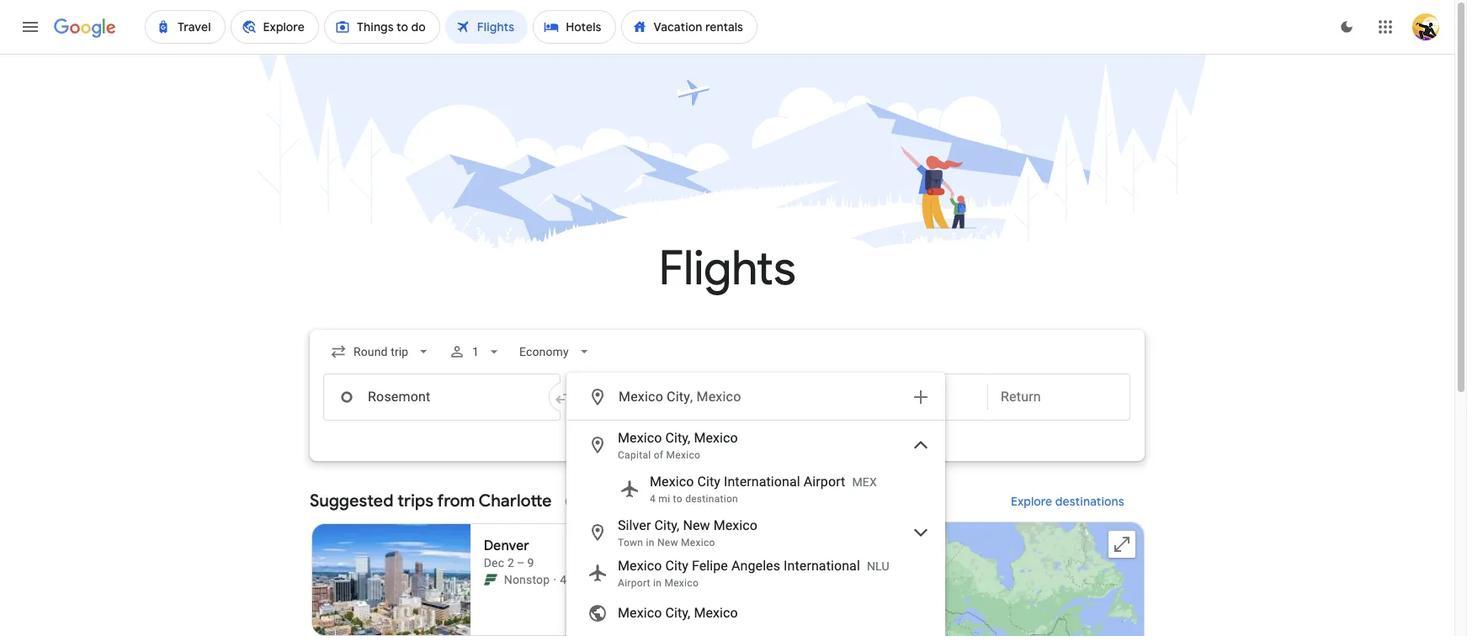 Task type: vqa. For each thing, say whether or not it's contained in the screenshot.
Airport within the Mexico City Felipe Angeles International NLU Airport in Mexico
yes



Task type: describe. For each thing, give the bounding box(es) containing it.
city for felipe
[[665, 558, 689, 574]]

min
[[594, 573, 614, 587]]

hr
[[570, 573, 581, 587]]

angeles
[[732, 558, 780, 574]]

mexico city, mexico capital of mexico
[[618, 430, 738, 461]]

mexico up the capital
[[618, 430, 662, 446]]

international inside mexico city international airport mex 4 mi to destination
[[724, 474, 800, 490]]

charlotte
[[479, 491, 552, 512]]

1 inside suggested trips from charlotte region
[[584, 573, 591, 587]]

trips
[[398, 491, 434, 512]]

flights
[[659, 239, 796, 299]]

toggle nearby airports for silver city, new mexico image
[[911, 523, 931, 543]]

explore destinations
[[1011, 494, 1125, 509]]

1 horizontal spatial new
[[683, 518, 710, 534]]

of
[[654, 450, 664, 461]]

mexico right the of
[[666, 450, 701, 461]]

Flight search field
[[296, 330, 1158, 636]]

nonstop
[[504, 573, 550, 587]]

1 inside popup button
[[473, 345, 479, 359]]

mexico city international airport (mex) option
[[567, 466, 945, 513]]

denver dec 2 – 9
[[484, 538, 534, 570]]

mexico down town
[[618, 558, 662, 574]]

mexico left the $59 on the left of page
[[618, 605, 662, 621]]

enter your destination dialog
[[567, 373, 945, 636]]

capital
[[618, 450, 651, 461]]

in inside silver city, new mexico town in new mexico
[[646, 537, 655, 549]]

mex
[[852, 476, 877, 489]]

none text field inside flight search field
[[323, 374, 561, 421]]

‌, mexico
[[690, 389, 741, 405]]

Departure text field
[[859, 375, 975, 420]]

1 vertical spatial new
[[657, 537, 678, 549]]

toggle nearby airports for mexico city, mexico image
[[911, 435, 931, 455]]

destination, select multiple airports image
[[911, 387, 931, 407]]

4 inside mexico city international airport mex 4 mi to destination
[[650, 493, 656, 505]]

mexico right ‌,
[[697, 389, 741, 405]]

to
[[673, 493, 683, 505]]

sahagun city, mexico option
[[567, 634, 945, 636]]

airport inside mexico city international airport mex 4 mi to destination
[[804, 474, 846, 490]]

frontier image
[[484, 573, 497, 587]]

in inside the mexico city felipe angeles international nlu airport in mexico
[[653, 578, 662, 589]]

silver city, new mexico town in new mexico
[[618, 518, 758, 549]]

silver city, new mexico option
[[567, 513, 945, 553]]

international inside the mexico city felipe angeles international nlu airport in mexico
[[784, 558, 860, 574]]

change appearance image
[[1327, 7, 1367, 47]]

suggested
[[310, 491, 394, 512]]

‌,
[[690, 389, 693, 405]]

nlu
[[867, 560, 890, 573]]

1 mexico city, mexico option from the top
[[567, 425, 945, 466]]

suggested trips from charlotte region
[[310, 482, 1145, 636]]

mexico up mexico city, mexico
[[665, 578, 699, 589]]



Task type: locate. For each thing, give the bounding box(es) containing it.
mexico up to
[[650, 474, 694, 490]]

mexico city felipe angeles international (nlu) option
[[567, 553, 945, 594]]

4 left mi
[[650, 493, 656, 505]]

1 button
[[442, 332, 510, 372]]

 image
[[553, 572, 557, 588]]

airport right min
[[618, 578, 651, 589]]

1 vertical spatial city
[[665, 558, 689, 574]]

airport
[[804, 474, 846, 490], [618, 578, 651, 589]]

new
[[683, 518, 710, 534], [657, 537, 678, 549]]

explore destinations button
[[991, 482, 1145, 522]]

1 horizontal spatial 4
[[650, 493, 656, 505]]

1 horizontal spatial city
[[697, 474, 721, 490]]

felipe
[[692, 558, 728, 574]]

mexico city felipe angeles international nlu airport in mexico
[[618, 558, 890, 589]]

0 horizontal spatial new
[[657, 537, 678, 549]]

mexico city, mexico option up mexico city international airport mex 4 mi to destination
[[567, 425, 945, 466]]

mexico
[[697, 389, 741, 405], [618, 430, 662, 446], [694, 430, 738, 446], [666, 450, 701, 461], [650, 474, 694, 490], [714, 518, 758, 534], [681, 537, 715, 549], [618, 558, 662, 574], [665, 578, 699, 589], [618, 605, 662, 621], [694, 605, 738, 621]]

new down destination
[[683, 518, 710, 534]]

4 hr 1 min
[[560, 573, 614, 587]]

in right town
[[646, 537, 655, 549]]

2 vertical spatial city,
[[665, 605, 691, 621]]

1 vertical spatial in
[[653, 578, 662, 589]]

mi
[[659, 493, 670, 505]]

2 – 9
[[508, 556, 534, 570]]

destination
[[685, 493, 738, 505]]

0 vertical spatial international
[[724, 474, 800, 490]]

mexico up felipe
[[681, 537, 715, 549]]

mexico down ‌, mexico
[[694, 430, 738, 446]]

mexico city, mexico
[[618, 605, 738, 621]]

 image inside suggested trips from charlotte region
[[553, 572, 557, 588]]

1 horizontal spatial airport
[[804, 474, 846, 490]]

1 vertical spatial 1
[[584, 573, 591, 587]]

0 horizontal spatial city
[[665, 558, 689, 574]]

mexico up sahagun city, mexico option
[[694, 605, 738, 621]]

city for international
[[697, 474, 721, 490]]

city
[[697, 474, 721, 490], [665, 558, 689, 574]]

city,
[[665, 430, 691, 446], [655, 518, 680, 534], [665, 605, 691, 621]]

mexico down destination
[[714, 518, 758, 534]]

None text field
[[323, 374, 561, 421]]

international
[[724, 474, 800, 490], [784, 558, 860, 574]]

1 vertical spatial city,
[[655, 518, 680, 534]]

mexico city, mexico option down the mexico city felipe angeles international nlu airport in mexico
[[567, 594, 945, 634]]

Where else? text field
[[618, 377, 901, 418]]

2 mexico city, mexico option from the top
[[567, 594, 945, 634]]

international left the nlu
[[784, 558, 860, 574]]

0 vertical spatial in
[[646, 537, 655, 549]]

international up the silver city, new mexico option
[[724, 474, 800, 490]]

list box containing mexico city, mexico
[[567, 421, 945, 636]]

denver
[[484, 538, 529, 555]]

0 horizontal spatial airport
[[618, 578, 651, 589]]

city, for mexico
[[655, 518, 680, 534]]

1
[[473, 345, 479, 359], [584, 573, 591, 587]]

mexico city, mexico option
[[567, 425, 945, 466], [567, 594, 945, 634]]

1 vertical spatial 4
[[560, 573, 567, 587]]

0 vertical spatial new
[[683, 518, 710, 534]]

1 vertical spatial mexico city, mexico option
[[567, 594, 945, 634]]

city inside mexico city international airport mex 4 mi to destination
[[697, 474, 721, 490]]

0 vertical spatial 4
[[650, 493, 656, 505]]

city, inside mexico city, mexico capital of mexico
[[665, 430, 691, 446]]

dec
[[484, 556, 504, 570]]

main menu image
[[20, 17, 40, 37]]

city, inside silver city, new mexico town in new mexico
[[655, 518, 680, 534]]

4 inside suggested trips from charlotte region
[[560, 573, 567, 587]]

0 vertical spatial mexico city, mexico option
[[567, 425, 945, 466]]

0 horizontal spatial 1
[[473, 345, 479, 359]]

59 US dollars text field
[[674, 610, 695, 626]]

0 vertical spatial city
[[697, 474, 721, 490]]

Return text field
[[1001, 375, 1117, 420]]

suggested trips from charlotte
[[310, 491, 552, 512]]

airport left mex
[[804, 474, 846, 490]]

1 vertical spatial airport
[[618, 578, 651, 589]]

city, for capital
[[665, 430, 691, 446]]

city left felipe
[[665, 558, 689, 574]]

1 vertical spatial international
[[784, 558, 860, 574]]

silver
[[618, 518, 651, 534]]

airport inside the mexico city felipe angeles international nlu airport in mexico
[[618, 578, 651, 589]]

0 vertical spatial 1
[[473, 345, 479, 359]]

new right town
[[657, 537, 678, 549]]

list box
[[567, 421, 945, 636]]

0 horizontal spatial 4
[[560, 573, 567, 587]]

None field
[[323, 337, 439, 367], [513, 337, 599, 367], [323, 337, 439, 367], [513, 337, 599, 367]]

from
[[437, 491, 475, 512]]

4
[[650, 493, 656, 505], [560, 573, 567, 587]]

city inside the mexico city felipe angeles international nlu airport in mexico
[[665, 558, 689, 574]]

0 vertical spatial city,
[[665, 430, 691, 446]]

mexico city international airport mex 4 mi to destination
[[650, 474, 877, 505]]

in
[[646, 537, 655, 549], [653, 578, 662, 589]]

in up mexico city, mexico
[[653, 578, 662, 589]]

4 left hr
[[560, 573, 567, 587]]

mexico inside mexico city international airport mex 4 mi to destination
[[650, 474, 694, 490]]

1 horizontal spatial 1
[[584, 573, 591, 587]]

$59
[[674, 610, 695, 626]]

list box inside enter your destination dialog
[[567, 421, 945, 636]]

explore
[[1011, 494, 1053, 509]]

destinations
[[1056, 494, 1125, 509]]

0 vertical spatial airport
[[804, 474, 846, 490]]

city up destination
[[697, 474, 721, 490]]

town
[[618, 537, 643, 549]]



